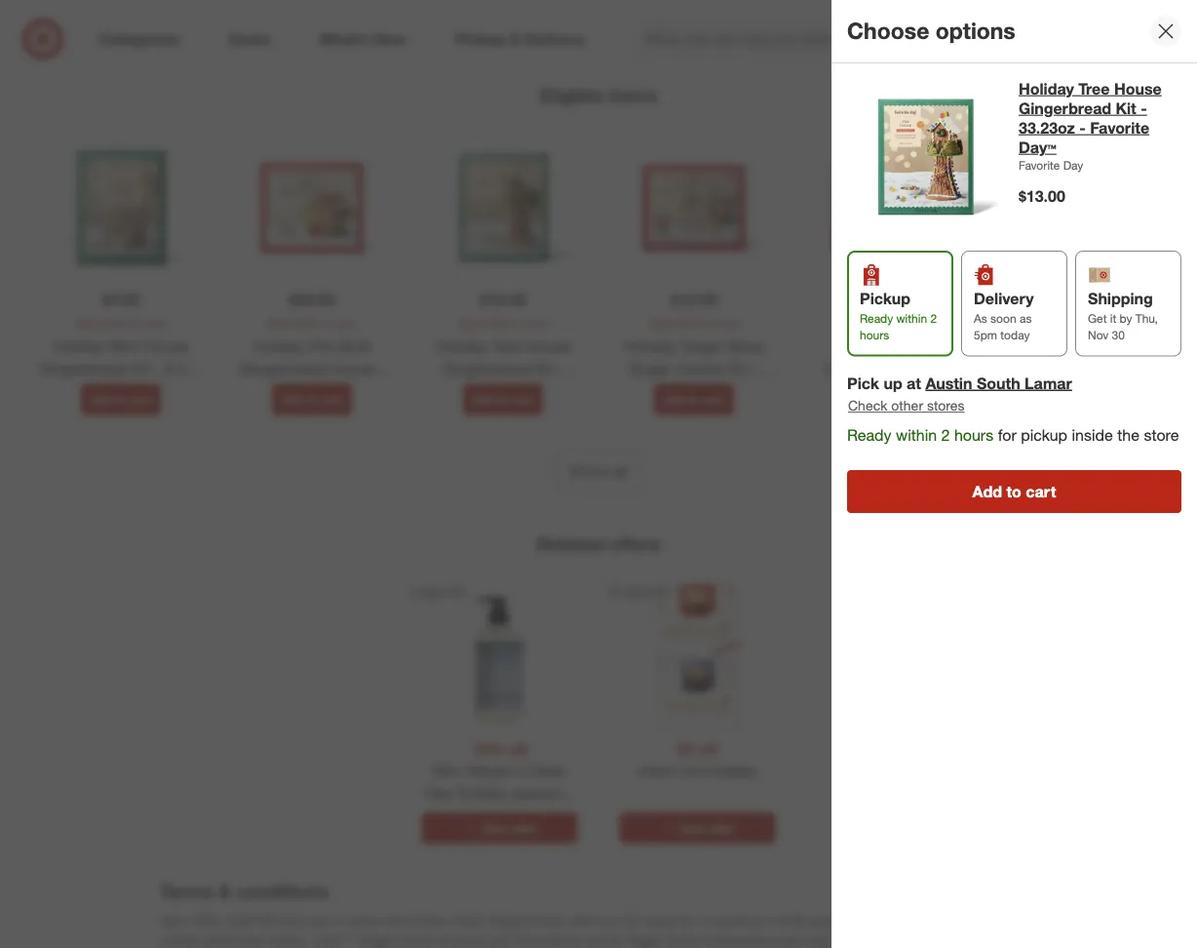 Task type: describe. For each thing, give the bounding box(es) containing it.
item
[[160, 912, 187, 929]]

scents
[[477, 806, 523, 825]]

1
[[346, 931, 354, 948]]

maximum
[[711, 912, 771, 929]]

in for holiday tree house gingerbread kit - 33.23oz - favorite day™
[[515, 316, 524, 330]]

add to cart button for holiday tree house gingerbread kit - 33.23oz - favorite day™
[[463, 384, 544, 415]]

for inside choose options dialog
[[999, 426, 1017, 445]]

1 horizontal spatial hours
[[955, 426, 994, 445]]

add to cart for holiday pre-built gingerbread house - 29.8oz - favorite day™
[[281, 392, 344, 407]]

house inside $13.00 save 20% in cart holiday tree house gingerbread kit - 33.23oz - favorite day™
[[526, 337, 571, 356]]

nov
[[1089, 328, 1110, 343]]

holiday tree house gingerbread kit - 33.23oz - favorite day™ favorite day
[[1019, 79, 1163, 173]]

to for holiday mini village gingerbread kit - 28oz - favorite day™
[[1071, 392, 1082, 407]]

target right each
[[488, 912, 526, 929]]

save offer button for chocolates
[[620, 812, 776, 844]]

add for holiday target store sugar cookie kit - 29.7oz - favorite day™
[[663, 392, 685, 407]]

holiday tree house gingerbread kit - 33.23oz - favorite day™ link
[[1019, 79, 1182, 157]]

be
[[626, 912, 642, 929]]

add to cart button for holiday target store sugar cookie kit - 29.7oz - favorite day™
[[654, 384, 735, 415]]

details 20% favorite day gingerbread
[[604, 5, 790, 54]]

offer down chocolates
[[710, 821, 736, 835]]

cart inside $13.00 save 20% in cart holiday target store sugar cookie kit - 29.7oz - favorite day™
[[719, 316, 739, 330]]

holiday for holiday target store sugar cookie kit - 29.7oz - favorite day™
[[624, 337, 677, 356]]

mini for village
[[1066, 337, 1095, 356]]

gingerbread for holiday tree house gingerbread kit - 33.23oz - favorite day™
[[443, 359, 530, 378]]

add to cart button inside choose options dialog
[[848, 470, 1182, 513]]

it
[[1111, 311, 1117, 326]]

20% for holiday barn gingerbread kit - 31.18oz - favorite day™
[[870, 316, 894, 330]]

2 inside pickup ready within 2 hours
[[931, 311, 938, 326]]

merci
[[638, 762, 677, 781]]

What can we help you find? suggestions appear below search field
[[633, 18, 951, 60]]

holiday for holiday pre-built gingerbread house - 29.8oz - favorite day™
[[254, 337, 306, 356]]

the
[[1118, 426, 1140, 445]]

day inside holiday tree house gingerbread kit - 33.23oz - favorite day™ favorite day
[[1064, 158, 1084, 173]]

house inside $4.00 save 20% in cart holiday mini house gingerbread kit - 6.2oz - favorite day™
[[143, 337, 189, 356]]

cookie
[[676, 359, 725, 378]]

qualifying
[[809, 912, 868, 929]]

day™ inside $13.00 save 20% in cart holiday target store sugar cookie kit - 29.7oz - favorite day™
[[737, 381, 773, 401]]

2 within from the top
[[897, 426, 938, 445]]

kit inside $13.00 save 20% in cart holiday tree house gingerbread kit - 33.23oz - favorite day™
[[535, 359, 554, 378]]

0 horizontal spatial item
[[872, 912, 898, 929]]

store inside choose options dialog
[[1145, 426, 1180, 445]]

to inside choose options dialog
[[1007, 482, 1022, 501]]

mrs.
[[433, 762, 463, 781]]

$4.00
[[102, 290, 140, 309]]

holiday for holiday mini village gingerbread kit - 28oz - favorite day™
[[1009, 337, 1061, 356]]

up
[[884, 373, 903, 392]]

unless
[[160, 931, 199, 948]]

choose options dialog
[[832, 0, 1198, 948]]

off for $2 off
[[698, 739, 718, 758]]

online.
[[410, 912, 450, 929]]

2 horizontal spatial per
[[902, 912, 922, 929]]

in for holiday target store sugar cookie kit - 29.7oz - favorite day™
[[706, 316, 715, 330]]

29.7oz
[[616, 381, 663, 401]]

terms
[[160, 880, 213, 902]]

store inside terms & conditions item offer. valid 99 time use in store and online. each target circle offer can be used for a maximum of 99 qualifying item per transaction, unless otherwise noted.  limit 1 target circle account per transaction and 6 target circle transactions per day. no other same item offer wil
[[349, 912, 380, 929]]

0 horizontal spatial circle
[[399, 931, 434, 948]]

add to cart for holiday tree house gingerbread kit - 33.23oz - favorite day™
[[472, 392, 535, 407]]

$20.00 save 20% in cart holiday pre-built gingerbread house - 29.8oz - favorite day™
[[234, 290, 390, 401]]

1 horizontal spatial and
[[587, 931, 610, 948]]

store
[[728, 337, 765, 356]]

save offer for chocolates
[[680, 821, 736, 835]]

day™ inside $4.00 save 20% in cart holiday mini house gingerbread kit - 6.2oz - favorite day™
[[138, 381, 174, 401]]

clean
[[527, 762, 567, 781]]

29.8oz
[[234, 381, 281, 401]]

by
[[1121, 311, 1133, 326]]

to for holiday barn gingerbread kit - 31.18oz - favorite day™
[[880, 392, 891, 407]]

get
[[1089, 311, 1108, 326]]

add to cart button for holiday barn gingerbread kit - 31.18oz - favorite day™
[[846, 384, 926, 415]]

built
[[340, 337, 371, 356]]

cart inside $13.00 save 20% in cart holiday barn gingerbread kit - 31.18oz - favorite day™
[[910, 316, 931, 330]]

transactions
[[705, 931, 780, 948]]

33.23oz inside holiday tree house gingerbread kit - 33.23oz - favorite day™ favorite day
[[1019, 118, 1076, 137]]

day™ inside $13.00 save 20% in cart holiday mini village gingerbread kit - 28oz - favorite day™
[[1089, 381, 1125, 401]]

pickup
[[860, 289, 911, 308]]

delivery
[[975, 289, 1035, 308]]

other inside terms & conditions item offer. valid 99 time use in store and online. each target circle offer can be used for a maximum of 99 qualifying item per transaction, unless otherwise noted.  limit 1 target circle account per transaction and 6 target circle transactions per day. no other same item offer wil
[[857, 931, 889, 948]]

gingerbread for holiday mini village gingerbread kit - 28oz - favorite day™
[[992, 359, 1080, 378]]

pick
[[848, 373, 880, 392]]

cart inside $20.00 save 20% in cart holiday pre-built gingerbread house - 29.8oz - favorite day™
[[336, 316, 357, 330]]

house inside holiday tree house gingerbread kit - 33.23oz - favorite day™ favorite day
[[1115, 79, 1163, 98]]

add for holiday tree house gingerbread kit - 33.23oz - favorite day™
[[472, 392, 494, 407]]

kit inside $13.00 save 20% in cart holiday barn gingerbread kit - 31.18oz - favorite day™
[[917, 359, 936, 378]]

to for holiday mini house gingerbread kit - 6.2oz - favorite day™
[[115, 392, 126, 407]]

30
[[1113, 328, 1126, 343]]

favorite inside $13.00 save 20% in cart holiday barn gingerbread kit - 31.18oz - favorite day™
[[873, 381, 928, 401]]

same
[[893, 931, 926, 948]]

$2
[[678, 739, 694, 758]]

in for holiday mini house gingerbread kit - 6.2oz - favorite day™
[[133, 316, 142, 330]]

at
[[907, 373, 922, 392]]

time
[[279, 912, 305, 929]]

eligible
[[540, 84, 604, 106]]

sugar
[[630, 359, 672, 378]]

of
[[774, 912, 786, 929]]

no
[[836, 931, 853, 948]]

in inside terms & conditions item offer. valid 99 time use in store and online. each target circle offer can be used for a maximum of 99 qualifying item per transaction, unless otherwise noted.  limit 1 target circle account per transaction and 6 target circle transactions per day. no other same item offer wil
[[335, 912, 345, 929]]

soon
[[991, 311, 1017, 326]]

5pm
[[975, 328, 998, 343]]

otherwise
[[203, 931, 263, 948]]

day inside details 20% favorite day gingerbread
[[688, 37, 712, 54]]

gingerbread inside $13.00 save 20% in cart holiday barn gingerbread kit - 31.18oz - favorite day™
[[825, 359, 913, 378]]

transaction
[[515, 931, 583, 948]]

$2 off merci chocolates
[[638, 739, 758, 781]]

gingerbread for holiday mini house gingerbread kit - 6.2oz - favorite day™
[[39, 359, 127, 378]]

off for 10% off
[[509, 739, 528, 758]]

kit inside holiday tree house gingerbread kit - 33.23oz - favorite day™ favorite day
[[1116, 99, 1137, 118]]

offer down seasonal
[[512, 821, 538, 835]]

2 horizontal spatial circle
[[666, 931, 701, 948]]

favorite inside $13.00 save 20% in cart holiday target store sugar cookie kit - 29.7oz - favorite day™
[[678, 381, 733, 401]]

offer.
[[191, 912, 223, 929]]

inside
[[1073, 426, 1114, 445]]

holiday for holiday mini house gingerbread kit - 6.2oz - favorite day™
[[53, 337, 106, 356]]

$13.00 save 20% in cart holiday mini village gingerbread kit - 28oz - favorite day™
[[992, 290, 1162, 401]]

$13.00 for $13.00 save 20% in cart holiday barn gingerbread kit - 31.18oz - favorite day™
[[862, 290, 909, 309]]

$13.00 for $13.00
[[1019, 187, 1066, 206]]

31.18oz
[[803, 381, 858, 401]]

cart inside $13.00 save 20% in cart holiday tree house gingerbread kit - 33.23oz - favorite day™
[[527, 316, 548, 330]]

check
[[849, 397, 888, 414]]

to for holiday pre-built gingerbread house - 29.8oz - favorite day™
[[306, 392, 317, 407]]

tree inside $13.00 save 20% in cart holiday tree house gingerbread kit - 33.23oz - favorite day™
[[492, 337, 522, 356]]

ready within 2 hours for pickup inside the store
[[848, 426, 1180, 445]]

to for holiday tree house gingerbread kit - 33.23oz - favorite day™
[[497, 392, 509, 407]]

add to cart for holiday target store sugar cookie kit - 29.7oz - favorite day™
[[663, 392, 726, 407]]

choose
[[848, 17, 930, 45]]

conditions
[[236, 880, 329, 902]]

pre-
[[310, 337, 340, 356]]

in for holiday barn gingerbread kit - 31.18oz - favorite day™
[[897, 316, 907, 330]]

a
[[700, 912, 707, 929]]

seasonal
[[512, 784, 574, 803]]

delivery as soon as 5pm today
[[975, 289, 1035, 343]]

hours inside pickup ready within 2 hours
[[860, 328, 890, 343]]

use
[[309, 912, 331, 929]]

barn
[[898, 337, 931, 356]]

holiday
[[458, 784, 507, 803]]

add to cart for holiday barn gingerbread kit - 31.18oz - favorite day™
[[854, 392, 917, 407]]

austin south lamar button
[[926, 372, 1073, 394]]

add for holiday mini house gingerbread kit - 6.2oz - favorite day™
[[90, 392, 112, 407]]

add to cart for holiday mini village gingerbread kit - 28oz - favorite day™
[[1046, 392, 1108, 407]]

10% off mrs. meyer's clean day holiday seasonal scents
[[426, 739, 574, 825]]

cart inside choose options dialog
[[1026, 482, 1057, 501]]

6
[[614, 931, 621, 948]]

choose options
[[848, 17, 1016, 45]]

noted.
[[267, 931, 305, 948]]

transaction,
[[926, 912, 997, 929]]

save for holiday tree house gingerbread kit - 33.23oz - favorite day™
[[459, 316, 484, 330]]

kit inside $13.00 save 20% in cart holiday target store sugar cookie kit - 29.7oz - favorite day™
[[730, 359, 748, 378]]

save for holiday barn gingerbread kit - 31.18oz - favorite day™
[[841, 316, 867, 330]]

cart inside $4.00 save 20% in cart holiday mini house gingerbread kit - 6.2oz - favorite day™
[[145, 316, 166, 330]]

day™ inside $13.00 save 20% in cart holiday barn gingerbread kit - 31.18oz - favorite day™
[[933, 381, 968, 401]]

target right "1"
[[358, 931, 395, 948]]

today
[[1001, 328, 1031, 343]]

kit inside $13.00 save 20% in cart holiday mini village gingerbread kit - 28oz - favorite day™
[[1084, 359, 1103, 378]]



Task type: locate. For each thing, give the bounding box(es) containing it.
save for holiday pre-built gingerbread house - 29.8oz - favorite day™
[[267, 316, 293, 330]]

target inside $13.00 save 20% in cart holiday target store sugar cookie kit - 29.7oz - favorite day™
[[681, 337, 724, 356]]

items
[[609, 84, 658, 106]]

favorite inside $13.00 save 20% in cart holiday tree house gingerbread kit - 33.23oz - favorite day™
[[491, 381, 546, 401]]

0 horizontal spatial hours
[[860, 328, 890, 343]]

day™
[[1019, 138, 1057, 157], [138, 381, 174, 401], [355, 381, 390, 401], [550, 381, 586, 401], [737, 381, 773, 401], [933, 381, 968, 401], [1089, 381, 1125, 401]]

as
[[975, 311, 988, 326]]

20% for holiday mini house gingerbread kit - 6.2oz - favorite day™
[[105, 316, 129, 330]]

austin
[[926, 373, 973, 392]]

hours down pickup
[[860, 328, 890, 343]]

20% for holiday pre-built gingerbread house - 29.8oz - favorite day™
[[296, 316, 321, 330]]

add for holiday barn gingerbread kit - 31.18oz - favorite day™
[[854, 392, 877, 407]]

ready down pickup
[[860, 311, 894, 326]]

gingerbread inside $4.00 save 20% in cart holiday mini house gingerbread kit - 6.2oz - favorite day™
[[39, 359, 127, 378]]

save inside $13.00 save 20% in cart holiday tree house gingerbread kit - 33.23oz - favorite day™
[[459, 316, 484, 330]]

1 vertical spatial item
[[930, 931, 956, 948]]

20% inside $4.00 save 20% in cart holiday mini house gingerbread kit - 6.2oz - favorite day™
[[105, 316, 129, 330]]

other down "at"
[[892, 397, 924, 414]]

save offer down holiday
[[482, 821, 538, 835]]

other
[[892, 397, 924, 414], [857, 931, 889, 948]]

1 save offer from the left
[[482, 821, 538, 835]]

0 vertical spatial day
[[688, 37, 712, 54]]

each
[[454, 912, 485, 929]]

favorite inside $13.00 save 20% in cart holiday mini village gingerbread kit - 28oz - favorite day™
[[1029, 381, 1085, 401]]

1 horizontal spatial off
[[698, 739, 718, 758]]

1 vertical spatial other
[[857, 931, 889, 948]]

add for holiday pre-built gingerbread house - 29.8oz - favorite day™
[[281, 392, 303, 407]]

off right the 10%
[[509, 739, 528, 758]]

&
[[219, 880, 231, 902]]

1 mini from the left
[[110, 337, 139, 356]]

1 horizontal spatial 99
[[790, 912, 805, 929]]

mini for house
[[110, 337, 139, 356]]

save for holiday mini village gingerbread kit - 28oz - favorite day™
[[1032, 316, 1058, 330]]

day left gingerbread
[[688, 37, 712, 54]]

1 horizontal spatial store
[[1145, 426, 1180, 445]]

options
[[936, 17, 1016, 45]]

2 save offer from the left
[[680, 821, 736, 835]]

0 horizontal spatial store
[[349, 912, 380, 929]]

favorite inside $4.00 save 20% in cart holiday mini house gingerbread kit - 6.2oz - favorite day™
[[79, 381, 134, 401]]

store right the
[[1145, 426, 1180, 445]]

save for holiday target store sugar cookie kit - 29.7oz - favorite day™
[[650, 316, 676, 330]]

0 horizontal spatial other
[[857, 931, 889, 948]]

$13.00 save 20% in cart holiday target store sugar cookie kit - 29.7oz - favorite day™
[[616, 290, 773, 401]]

1 horizontal spatial 33.23oz
[[1019, 118, 1076, 137]]

favorite
[[636, 37, 685, 54], [1091, 118, 1150, 137], [1019, 158, 1061, 173], [79, 381, 134, 401], [295, 381, 350, 401], [491, 381, 546, 401], [678, 381, 733, 401], [873, 381, 928, 401], [1029, 381, 1085, 401]]

0 vertical spatial 2
[[931, 311, 938, 326]]

0 horizontal spatial day
[[426, 784, 453, 803]]

offer down transaction,
[[960, 931, 988, 948]]

terms & conditions item offer. valid 99 time use in store and online. each target circle offer can be used for a maximum of 99 qualifying item per transaction, unless otherwise noted.  limit 1 target circle account per transaction and 6 target circle transactions per day. no other same item offer wil
[[160, 880, 1041, 948]]

gingerbread inside $13.00 save 20% in cart holiday mini village gingerbread kit - 28oz - favorite day™
[[992, 359, 1080, 378]]

circle down a
[[666, 931, 701, 948]]

holiday inside $13.00 save 20% in cart holiday target store sugar cookie kit - 29.7oz - favorite day™
[[624, 337, 677, 356]]

show all
[[570, 462, 628, 481]]

in inside $4.00 save 20% in cart holiday mini house gingerbread kit - 6.2oz - favorite day™
[[133, 316, 142, 330]]

save offer for meyer's
[[482, 821, 538, 835]]

$4.00 save 20% in cart holiday mini house gingerbread kit - 6.2oz - favorite day™
[[39, 290, 203, 401]]

add to cart button for holiday mini house gingerbread kit - 6.2oz - favorite day™
[[81, 384, 161, 415]]

save for holiday mini house gingerbread kit - 6.2oz - favorite day™
[[76, 316, 102, 330]]

save inside $13.00 save 20% in cart holiday mini village gingerbread kit - 28oz - favorite day™
[[1032, 316, 1058, 330]]

in inside $20.00 save 20% in cart holiday pre-built gingerbread house - 29.8oz - favorite day™
[[324, 316, 333, 330]]

0 horizontal spatial and
[[384, 912, 407, 929]]

day™ inside $13.00 save 20% in cart holiday tree house gingerbread kit - 33.23oz - favorite day™
[[550, 381, 586, 401]]

33.23oz
[[1019, 118, 1076, 137], [421, 381, 476, 401]]

0 vertical spatial tree
[[1079, 79, 1111, 98]]

stores
[[928, 397, 965, 414]]

add to cart
[[90, 392, 152, 407], [281, 392, 344, 407], [472, 392, 535, 407], [663, 392, 726, 407], [854, 392, 917, 407], [1046, 392, 1108, 407], [973, 482, 1057, 501]]

add to cart button for holiday pre-built gingerbread house - 29.8oz - favorite day™
[[272, 384, 352, 415]]

kit inside $4.00 save 20% in cart holiday mini house gingerbread kit - 6.2oz - favorite day™
[[131, 359, 150, 378]]

show all link
[[557, 450, 641, 493]]

day™ inside $20.00 save 20% in cart holiday pre-built gingerbread house - 29.8oz - favorite day™
[[355, 381, 390, 401]]

day inside 10% off mrs. meyer's clean day holiday seasonal scents
[[426, 784, 453, 803]]

save offer button down chocolates
[[620, 812, 776, 844]]

save inside $4.00 save 20% in cart holiday mini house gingerbread kit - 6.2oz - favorite day™
[[76, 316, 102, 330]]

used
[[646, 912, 676, 929]]

1 horizontal spatial day
[[688, 37, 712, 54]]

pickup
[[1022, 426, 1068, 445]]

in inside $13.00 save 20% in cart holiday target store sugar cookie kit - 29.7oz - favorite day™
[[706, 316, 715, 330]]

-
[[1142, 99, 1148, 118], [1080, 118, 1087, 137], [154, 359, 160, 378], [380, 359, 386, 378], [558, 359, 564, 378], [753, 359, 759, 378], [940, 359, 946, 378], [1107, 359, 1113, 378], [1156, 359, 1162, 378], [68, 381, 74, 401], [285, 381, 291, 401], [480, 381, 486, 401], [667, 381, 673, 401], [863, 381, 869, 401]]

6.2oz
[[165, 359, 203, 378]]

day™ inside holiday tree house gingerbread kit - 33.23oz - favorite day™ favorite day
[[1019, 138, 1057, 157]]

item
[[872, 912, 898, 929], [930, 931, 956, 948]]

1 vertical spatial ready
[[848, 426, 892, 445]]

tree
[[1079, 79, 1111, 98], [492, 337, 522, 356]]

day down holiday tree house gingerbread kit - 33.23oz - favorite day™ link
[[1064, 158, 1084, 173]]

can
[[600, 912, 622, 929]]

20% inside details 20% favorite day gingerbread
[[604, 37, 633, 54]]

$13.00 for $13.00 save 20% in cart holiday target store sugar cookie kit - 29.7oz - favorite day™
[[671, 290, 718, 309]]

thu,
[[1136, 311, 1159, 326]]

mini inside $4.00 save 20% in cart holiday mini house gingerbread kit - 6.2oz - favorite day™
[[110, 337, 139, 356]]

offer left the can
[[568, 912, 596, 929]]

2 vertical spatial day
[[426, 784, 453, 803]]

$13.00 inside choose options dialog
[[1019, 187, 1066, 206]]

off inside the $2 off merci chocolates
[[698, 739, 718, 758]]

hours down stores
[[955, 426, 994, 445]]

favorite inside details 20% favorite day gingerbread
[[636, 37, 685, 54]]

per up same
[[902, 912, 922, 929]]

1 horizontal spatial tree
[[1079, 79, 1111, 98]]

cart
[[145, 316, 166, 330], [336, 316, 357, 330], [527, 316, 548, 330], [719, 316, 739, 330], [910, 316, 931, 330], [1101, 316, 1122, 330], [130, 392, 152, 407], [321, 392, 344, 407], [512, 392, 535, 407], [703, 392, 726, 407], [894, 392, 917, 407], [1086, 392, 1108, 407], [1026, 482, 1057, 501]]

to
[[115, 392, 126, 407], [306, 392, 317, 407], [497, 392, 509, 407], [689, 392, 700, 407], [880, 392, 891, 407], [1071, 392, 1082, 407], [1007, 482, 1022, 501]]

for
[[999, 426, 1017, 445], [679, 912, 696, 929]]

1 vertical spatial day
[[1064, 158, 1084, 173]]

save
[[76, 316, 102, 330], [267, 316, 293, 330], [459, 316, 484, 330], [650, 316, 676, 330], [841, 316, 867, 330], [1032, 316, 1058, 330], [482, 821, 509, 835], [680, 821, 706, 835]]

$13.00 inside $13.00 save 20% in cart holiday target store sugar cookie kit - 29.7oz - favorite day™
[[671, 290, 718, 309]]

ready inside pickup ready within 2 hours
[[860, 311, 894, 326]]

0 vertical spatial within
[[897, 311, 928, 326]]

favorite inside $20.00 save 20% in cart holiday pre-built gingerbread house - 29.8oz - favorite day™
[[295, 381, 350, 401]]

20% inside $13.00 save 20% in cart holiday target store sugar cookie kit - 29.7oz - favorite day™
[[679, 316, 703, 330]]

day
[[688, 37, 712, 54], [1064, 158, 1084, 173], [426, 784, 453, 803]]

per right account
[[491, 931, 511, 948]]

1 horizontal spatial save offer
[[680, 821, 736, 835]]

20% inside $13.00 save 20% in cart holiday mini village gingerbread kit - 28oz - favorite day™
[[1061, 316, 1085, 330]]

save offer button for meyer's
[[422, 812, 578, 844]]

holiday inside $13.00 save 20% in cart holiday mini village gingerbread kit - 28oz - favorite day™
[[1009, 337, 1061, 356]]

day.
[[808, 931, 832, 948]]

ready
[[860, 311, 894, 326], [848, 426, 892, 445]]

holiday
[[1019, 79, 1075, 98], [53, 337, 106, 356], [254, 337, 306, 356], [436, 337, 488, 356], [624, 337, 677, 356], [841, 337, 893, 356], [1009, 337, 1061, 356]]

1 99 from the left
[[260, 912, 275, 929]]

add
[[90, 392, 112, 407], [281, 392, 303, 407], [472, 392, 494, 407], [663, 392, 685, 407], [854, 392, 877, 407], [1046, 392, 1068, 407], [973, 482, 1003, 501]]

for left 'pickup'
[[999, 426, 1017, 445]]

off
[[509, 739, 528, 758], [698, 739, 718, 758]]

0 horizontal spatial off
[[509, 739, 528, 758]]

0 vertical spatial item
[[872, 912, 898, 929]]

gingerbread inside holiday tree house gingerbread kit - 33.23oz - favorite day™ favorite day
[[1019, 99, 1112, 118]]

day down mrs.
[[426, 784, 453, 803]]

and left the 6
[[587, 931, 610, 948]]

off right $2
[[698, 739, 718, 758]]

2 off from the left
[[698, 739, 718, 758]]

item up same
[[872, 912, 898, 929]]

in inside $13.00 save 20% in cart holiday mini village gingerbread kit - 28oz - favorite day™
[[1089, 316, 1098, 330]]

tree inside holiday tree house gingerbread kit - 33.23oz - favorite day™ favorite day
[[1079, 79, 1111, 98]]

target down 'be'
[[625, 931, 662, 948]]

related offers
[[537, 533, 661, 556]]

in
[[133, 316, 142, 330], [324, 316, 333, 330], [515, 316, 524, 330], [706, 316, 715, 330], [897, 316, 907, 330], [1089, 316, 1098, 330], [335, 912, 345, 929]]

1 vertical spatial for
[[679, 912, 696, 929]]

20% inside $13.00 save 20% in cart holiday tree house gingerbread kit - 33.23oz - favorite day™
[[488, 316, 512, 330]]

$13.00 inside $13.00 save 20% in cart holiday tree house gingerbread kit - 33.23oz - favorite day™
[[480, 290, 527, 309]]

off inside 10% off mrs. meyer's clean day holiday seasonal scents
[[509, 739, 528, 758]]

$13.00 inside $13.00 save 20% in cart holiday barn gingerbread kit - 31.18oz - favorite day™
[[862, 290, 909, 309]]

$13.00 save 20% in cart holiday tree house gingerbread kit - 33.23oz - favorite day™
[[421, 290, 586, 401]]

to for holiday target store sugar cookie kit - 29.7oz - favorite day™
[[689, 392, 700, 407]]

holiday inside holiday tree house gingerbread kit - 33.23oz - favorite day™ favorite day
[[1019, 79, 1075, 98]]

other right no
[[857, 931, 889, 948]]

1 horizontal spatial per
[[784, 931, 804, 948]]

holiday inside $13.00 save 20% in cart holiday barn gingerbread kit - 31.18oz - favorite day™
[[841, 337, 893, 356]]

0 horizontal spatial 2
[[931, 311, 938, 326]]

1 vertical spatial 33.23oz
[[421, 381, 476, 401]]

per down of
[[784, 931, 804, 948]]

$13.00 for $13.00 save 20% in cart holiday tree house gingerbread kit - 33.23oz - favorite day™
[[480, 290, 527, 309]]

1 horizontal spatial mini
[[1066, 337, 1095, 356]]

mini down $4.00
[[110, 337, 139, 356]]

circle up transaction
[[529, 912, 565, 929]]

1 within from the top
[[897, 311, 928, 326]]

within down check other stores button at the top right of the page
[[897, 426, 938, 445]]

target
[[681, 337, 724, 356], [488, 912, 526, 929], [358, 931, 395, 948], [625, 931, 662, 948]]

kit
[[1116, 99, 1137, 118], [131, 359, 150, 378], [535, 359, 554, 378], [730, 359, 748, 378], [917, 359, 936, 378], [1084, 359, 1103, 378]]

meyer's
[[467, 762, 523, 781]]

0 vertical spatial store
[[1145, 426, 1180, 445]]

lamar
[[1025, 373, 1073, 392]]

0 vertical spatial and
[[384, 912, 407, 929]]

mini down get
[[1066, 337, 1095, 356]]

$13.00 inside $13.00 save 20% in cart holiday mini village gingerbread kit - 28oz - favorite day™
[[1054, 290, 1100, 309]]

save inside $13.00 save 20% in cart holiday target store sugar cookie kit - 29.7oz - favorite day™
[[650, 316, 676, 330]]

all
[[613, 462, 628, 481]]

in inside $13.00 save 20% in cart holiday tree house gingerbread kit - 33.23oz - favorite day™
[[515, 316, 524, 330]]

1 off from the left
[[509, 739, 528, 758]]

1 horizontal spatial circle
[[529, 912, 565, 929]]

limit
[[313, 931, 343, 948]]

shipping
[[1089, 289, 1154, 308]]

item down transaction,
[[930, 931, 956, 948]]

other inside pick up at austin south lamar check other stores
[[892, 397, 924, 414]]

0 horizontal spatial tree
[[492, 337, 522, 356]]

within up barn
[[897, 311, 928, 326]]

holiday for holiday tree house gingerbread kit - 33.23oz - favorite day™
[[436, 337, 488, 356]]

20% for holiday mini village gingerbread kit - 28oz - favorite day™
[[1061, 316, 1085, 330]]

1 horizontal spatial for
[[999, 426, 1017, 445]]

save offer down chocolates
[[680, 821, 736, 835]]

house
[[1115, 79, 1163, 98], [143, 337, 189, 356], [526, 337, 571, 356], [330, 359, 376, 378]]

within inside pickup ready within 2 hours
[[897, 311, 928, 326]]

holiday inside $20.00 save 20% in cart holiday pre-built gingerbread house - 29.8oz - favorite day™
[[254, 337, 306, 356]]

in for holiday pre-built gingerbread house - 29.8oz - favorite day™
[[324, 316, 333, 330]]

cart inside $13.00 save 20% in cart holiday mini village gingerbread kit - 28oz - favorite day™
[[1101, 316, 1122, 330]]

2 horizontal spatial day
[[1064, 158, 1084, 173]]

mini inside $13.00 save 20% in cart holiday mini village gingerbread kit - 28oz - favorite day™
[[1066, 337, 1095, 356]]

0 vertical spatial for
[[999, 426, 1017, 445]]

0 vertical spatial other
[[892, 397, 924, 414]]

2 mini from the left
[[1066, 337, 1095, 356]]

add for holiday mini village gingerbread kit - 28oz - favorite day™
[[1046, 392, 1068, 407]]

99 left time
[[260, 912, 275, 929]]

valid
[[227, 912, 256, 929]]

28oz
[[1118, 359, 1151, 378]]

eligible items
[[540, 84, 658, 106]]

0 horizontal spatial 33.23oz
[[421, 381, 476, 401]]

in inside $13.00 save 20% in cart holiday barn gingerbread kit - 31.18oz - favorite day™
[[897, 316, 907, 330]]

mini
[[110, 337, 139, 356], [1066, 337, 1095, 356]]

pickup ready within 2 hours
[[860, 289, 938, 343]]

20% inside $13.00 save 20% in cart holiday barn gingerbread kit - 31.18oz - favorite day™
[[870, 316, 894, 330]]

1 horizontal spatial save offer button
[[620, 812, 776, 844]]

10%
[[472, 739, 504, 758]]

holiday inside $4.00 save 20% in cart holiday mini house gingerbread kit - 6.2oz - favorite day™
[[53, 337, 106, 356]]

1 horizontal spatial 2
[[942, 426, 951, 445]]

2 down stores
[[942, 426, 951, 445]]

1 vertical spatial within
[[897, 426, 938, 445]]

33.23oz inside $13.00 save 20% in cart holiday tree house gingerbread kit - 33.23oz - favorite day™
[[421, 381, 476, 401]]

pick up at austin south lamar check other stores
[[848, 373, 1073, 414]]

20% for holiday tree house gingerbread kit - 33.23oz - favorite day™
[[488, 316, 512, 330]]

0 horizontal spatial mini
[[110, 337, 139, 356]]

20% inside $20.00 save 20% in cart holiday pre-built gingerbread house - 29.8oz - favorite day™
[[296, 316, 321, 330]]

in for holiday mini village gingerbread kit - 28oz - favorite day™
[[1089, 316, 1098, 330]]

save inside $20.00 save 20% in cart holiday pre-built gingerbread house - 29.8oz - favorite day™
[[267, 316, 293, 330]]

and left online.
[[384, 912, 407, 929]]

store
[[1145, 426, 1180, 445], [349, 912, 380, 929]]

20%
[[604, 37, 633, 54], [105, 316, 129, 330], [296, 316, 321, 330], [488, 316, 512, 330], [679, 316, 703, 330], [870, 316, 894, 330], [1061, 316, 1085, 330]]

1 vertical spatial store
[[349, 912, 380, 929]]

0 horizontal spatial per
[[491, 931, 511, 948]]

0 horizontal spatial save offer
[[482, 821, 538, 835]]

south
[[977, 373, 1021, 392]]

1 vertical spatial hours
[[955, 426, 994, 445]]

and
[[384, 912, 407, 929], [587, 931, 610, 948]]

holiday inside $13.00 save 20% in cart holiday tree house gingerbread kit - 33.23oz - favorite day™
[[436, 337, 488, 356]]

details
[[604, 5, 666, 28]]

gingerbread inside $13.00 save 20% in cart holiday tree house gingerbread kit - 33.23oz - favorite day™
[[443, 359, 530, 378]]

20% for holiday target store sugar cookie kit - 29.7oz - favorite day™
[[679, 316, 703, 330]]

0 horizontal spatial 99
[[260, 912, 275, 929]]

1 horizontal spatial other
[[892, 397, 924, 414]]

add to cart for holiday mini house gingerbread kit - 6.2oz - favorite day™
[[90, 392, 152, 407]]

$20.00
[[289, 290, 336, 309]]

show
[[570, 462, 609, 481]]

save offer
[[482, 821, 538, 835], [680, 821, 736, 835]]

for inside terms & conditions item offer. valid 99 time use in store and online. each target circle offer can be used for a maximum of 99 qualifying item per transaction, unless otherwise noted.  limit 1 target circle account per transaction and 6 target circle transactions per day. no other same item offer wil
[[679, 912, 696, 929]]

related
[[537, 533, 605, 556]]

save inside $13.00 save 20% in cart holiday barn gingerbread kit - 31.18oz - favorite day™
[[841, 316, 867, 330]]

2 save offer button from the left
[[620, 812, 776, 844]]

2 left as
[[931, 311, 938, 326]]

$13.00 for $13.00 save 20% in cart holiday mini village gingerbread kit - 28oz - favorite day™
[[1054, 290, 1100, 309]]

circle down online.
[[399, 931, 434, 948]]

1 vertical spatial tree
[[492, 337, 522, 356]]

shipping get it by thu, nov 30
[[1089, 289, 1159, 343]]

add inside choose options dialog
[[973, 482, 1003, 501]]

1 save offer button from the left
[[422, 812, 578, 844]]

house inside $20.00 save 20% in cart holiday pre-built gingerbread house - 29.8oz - favorite day™
[[330, 359, 376, 378]]

0 horizontal spatial for
[[679, 912, 696, 929]]

store up "1"
[[349, 912, 380, 929]]

0 vertical spatial 33.23oz
[[1019, 118, 1076, 137]]

ready down check
[[848, 426, 892, 445]]

add to cart inside choose options dialog
[[973, 482, 1057, 501]]

village
[[1099, 337, 1145, 356]]

target up cookie
[[681, 337, 724, 356]]

holiday for holiday barn gingerbread kit - 31.18oz - favorite day™
[[841, 337, 893, 356]]

0 vertical spatial ready
[[860, 311, 894, 326]]

1 horizontal spatial item
[[930, 931, 956, 948]]

1 vertical spatial 2
[[942, 426, 951, 445]]

holiday tree house gingerbread kit - 33.23oz - favorite day&#8482; image
[[848, 79, 1004, 235]]

1 vertical spatial and
[[587, 931, 610, 948]]

0 horizontal spatial save offer button
[[422, 812, 578, 844]]

99 right of
[[790, 912, 805, 929]]

save offer button down holiday
[[422, 812, 578, 844]]

offers
[[610, 533, 661, 556]]

2 99 from the left
[[790, 912, 805, 929]]

gingerbread inside $20.00 save 20% in cart holiday pre-built gingerbread house - 29.8oz - favorite day™
[[238, 359, 326, 378]]

add to cart button for holiday mini village gingerbread kit - 28oz - favorite day™
[[1037, 384, 1117, 415]]

gingerbread
[[1019, 99, 1112, 118], [39, 359, 127, 378], [238, 359, 326, 378], [443, 359, 530, 378], [825, 359, 913, 378], [992, 359, 1080, 378]]

for left a
[[679, 912, 696, 929]]

gingerbread for holiday pre-built gingerbread house - 29.8oz - favorite day™
[[238, 359, 326, 378]]

0 vertical spatial hours
[[860, 328, 890, 343]]

chocolates
[[681, 762, 758, 781]]



Task type: vqa. For each thing, say whether or not it's contained in the screenshot.
the in to the top
no



